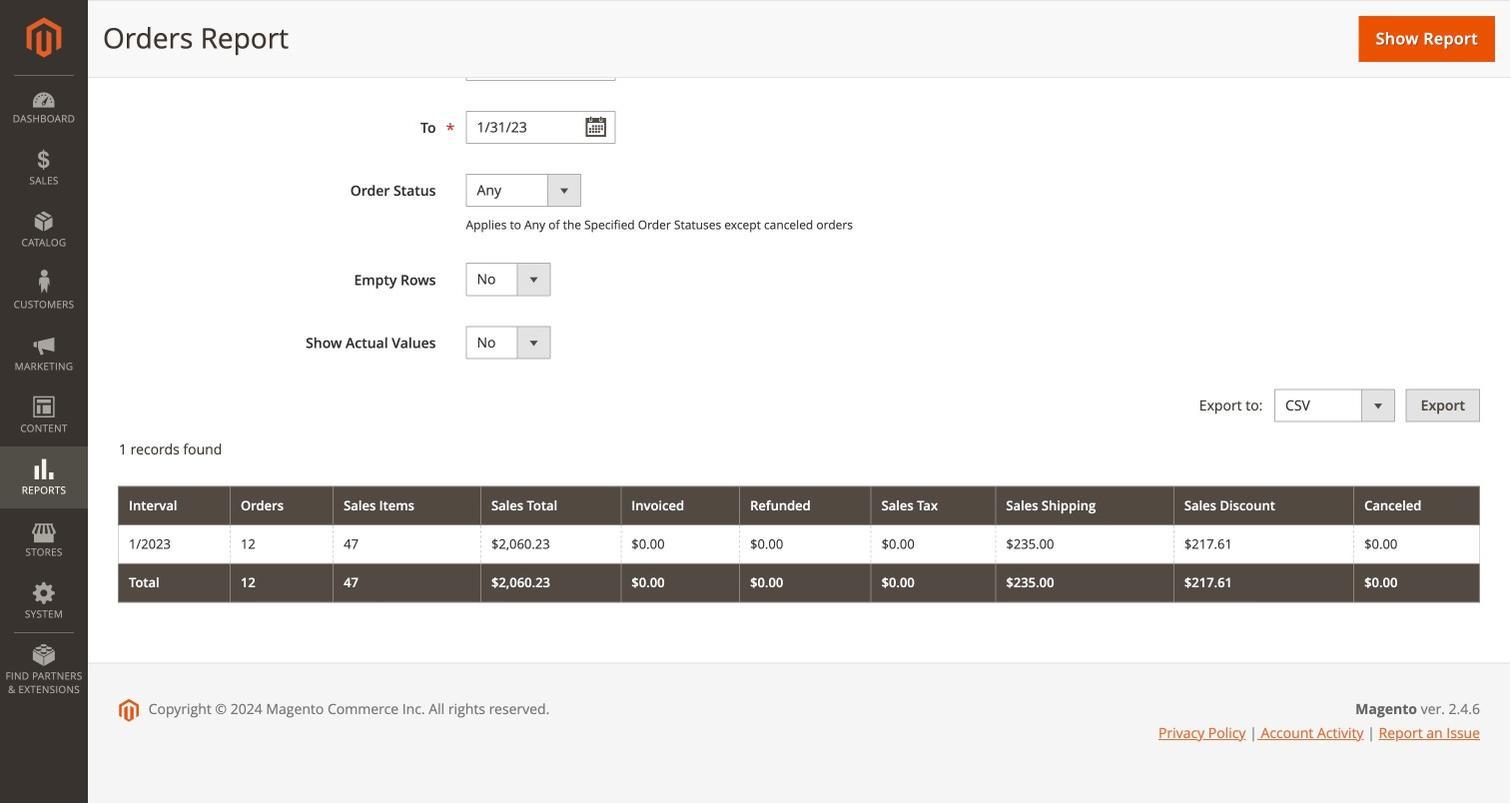 Task type: describe. For each thing, give the bounding box(es) containing it.
magento admin panel image
[[26, 17, 61, 58]]



Task type: locate. For each thing, give the bounding box(es) containing it.
menu bar
[[0, 75, 88, 707]]

None text field
[[466, 48, 616, 81], [466, 111, 616, 144], [466, 48, 616, 81], [466, 111, 616, 144]]



